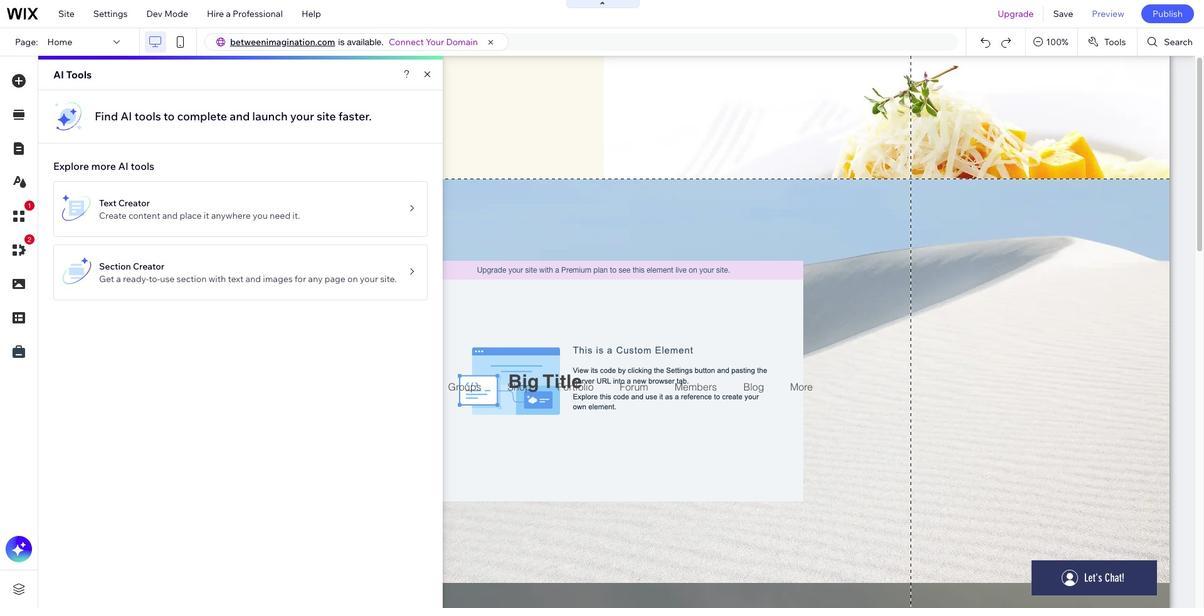 Task type: describe. For each thing, give the bounding box(es) containing it.
100% button
[[1026, 28, 1078, 56]]

for
[[295, 273, 306, 284]]

0 vertical spatial a
[[226, 8, 231, 19]]

find ai tools to complete and launch your site faster.
[[95, 109, 372, 124]]

place
[[180, 210, 202, 221]]

and inside text creator create content and place it anywhere you need it.
[[162, 210, 178, 221]]

1 vertical spatial tools
[[66, 68, 92, 81]]

dev mode
[[146, 8, 188, 19]]

explore more ai tools
[[53, 160, 154, 172]]

a inside section creator get a ready-to-use section with text and images for any page on your site.
[[116, 273, 121, 284]]

ai tools
[[53, 68, 92, 81]]

tools inside button
[[1104, 36, 1126, 48]]

help
[[302, 8, 321, 19]]

page
[[325, 273, 346, 284]]

save button
[[1044, 0, 1083, 28]]

ready-
[[123, 273, 149, 284]]

more
[[91, 160, 116, 172]]

publish button
[[1142, 4, 1194, 23]]

to-
[[149, 273, 160, 284]]

preview button
[[1083, 0, 1134, 28]]

settings
[[93, 8, 128, 19]]

site
[[317, 109, 336, 124]]

you
[[253, 210, 268, 221]]

save
[[1053, 8, 1073, 19]]

get
[[99, 273, 114, 284]]

text
[[99, 197, 116, 209]]

section
[[177, 273, 207, 284]]

upgrade
[[998, 8, 1034, 19]]

need
[[270, 210, 291, 221]]

0 vertical spatial your
[[290, 109, 314, 124]]

preview
[[1092, 8, 1125, 19]]

0 vertical spatial tools
[[135, 109, 161, 124]]

content
[[129, 210, 160, 221]]

it
[[204, 210, 209, 221]]

launch
[[252, 109, 288, 124]]

0 vertical spatial and
[[230, 109, 250, 124]]

your
[[426, 36, 444, 48]]

images
[[263, 273, 293, 284]]



Task type: locate. For each thing, give the bounding box(es) containing it.
creator
[[118, 197, 150, 209], [133, 261, 164, 272]]

search
[[1164, 36, 1193, 48]]

0 horizontal spatial tools
[[66, 68, 92, 81]]

1 vertical spatial a
[[116, 273, 121, 284]]

0 horizontal spatial a
[[116, 273, 121, 284]]

ai right find
[[121, 109, 132, 124]]

2 button
[[6, 235, 34, 263]]

creator inside section creator get a ready-to-use section with text and images for any page on your site.
[[133, 261, 164, 272]]

your
[[290, 109, 314, 124], [360, 273, 378, 284]]

tools button
[[1078, 28, 1137, 56]]

tools left the to on the left top of page
[[135, 109, 161, 124]]

and inside section creator get a ready-to-use section with text and images for any page on your site.
[[246, 273, 261, 284]]

on
[[347, 273, 358, 284]]

1 vertical spatial ai
[[121, 109, 132, 124]]

0 vertical spatial creator
[[118, 197, 150, 209]]

and left place
[[162, 210, 178, 221]]

create
[[99, 210, 127, 221]]

1
[[28, 202, 31, 209]]

is
[[338, 37, 345, 47]]

section creator get a ready-to-use section with text and images for any page on your site.
[[99, 261, 397, 284]]

your left site
[[290, 109, 314, 124]]

publish
[[1153, 8, 1183, 19]]

ai right more
[[118, 160, 129, 172]]

connect
[[389, 36, 424, 48]]

2 vertical spatial ai
[[118, 160, 129, 172]]

your inside section creator get a ready-to-use section with text and images for any page on your site.
[[360, 273, 378, 284]]

1 vertical spatial your
[[360, 273, 378, 284]]

creator inside text creator create content and place it anywhere you need it.
[[118, 197, 150, 209]]

1 horizontal spatial a
[[226, 8, 231, 19]]

explore
[[53, 160, 89, 172]]

a right hire at top
[[226, 8, 231, 19]]

use
[[160, 273, 175, 284]]

creator up the 'content' in the left of the page
[[118, 197, 150, 209]]

site
[[58, 8, 75, 19]]

1 vertical spatial creator
[[133, 261, 164, 272]]

1 vertical spatial tools
[[131, 160, 154, 172]]

is available. connect your domain
[[338, 36, 478, 48]]

ai
[[53, 68, 64, 81], [121, 109, 132, 124], [118, 160, 129, 172]]

find
[[95, 109, 118, 124]]

tools
[[135, 109, 161, 124], [131, 160, 154, 172]]

anywhere
[[211, 210, 251, 221]]

with
[[209, 273, 226, 284]]

home
[[47, 36, 72, 48]]

ai down home
[[53, 68, 64, 81]]

2 vertical spatial and
[[246, 273, 261, 284]]

site.
[[380, 273, 397, 284]]

and left launch
[[230, 109, 250, 124]]

text
[[228, 273, 244, 284]]

professional
[[233, 8, 283, 19]]

text creator create content and place it anywhere you need it.
[[99, 197, 300, 221]]

search button
[[1138, 28, 1204, 56]]

2
[[28, 236, 31, 243]]

0 vertical spatial ai
[[53, 68, 64, 81]]

tools right more
[[131, 160, 154, 172]]

your right on
[[360, 273, 378, 284]]

tools down home
[[66, 68, 92, 81]]

any
[[308, 273, 323, 284]]

creator up to-
[[133, 261, 164, 272]]

available.
[[347, 37, 384, 47]]

faster.
[[339, 109, 372, 124]]

1 horizontal spatial tools
[[1104, 36, 1126, 48]]

hire
[[207, 8, 224, 19]]

dev
[[146, 8, 162, 19]]

complete
[[177, 109, 227, 124]]

it.
[[293, 210, 300, 221]]

section
[[99, 261, 131, 272]]

1 horizontal spatial your
[[360, 273, 378, 284]]

tools down preview button
[[1104, 36, 1126, 48]]

betweenimagination.com
[[230, 36, 335, 48]]

and
[[230, 109, 250, 124], [162, 210, 178, 221], [246, 273, 261, 284]]

hire a professional
[[207, 8, 283, 19]]

tools
[[1104, 36, 1126, 48], [66, 68, 92, 81]]

creator for section creator
[[133, 261, 164, 272]]

mode
[[164, 8, 188, 19]]

1 vertical spatial and
[[162, 210, 178, 221]]

a right get at top
[[116, 273, 121, 284]]

creator for text creator
[[118, 197, 150, 209]]

1 button
[[6, 201, 34, 230]]

0 horizontal spatial your
[[290, 109, 314, 124]]

100%
[[1046, 36, 1069, 48]]

to
[[164, 109, 175, 124]]

0 vertical spatial tools
[[1104, 36, 1126, 48]]

domain
[[446, 36, 478, 48]]

and right text
[[246, 273, 261, 284]]

a
[[226, 8, 231, 19], [116, 273, 121, 284]]



Task type: vqa. For each thing, say whether or not it's contained in the screenshot.
add
no



